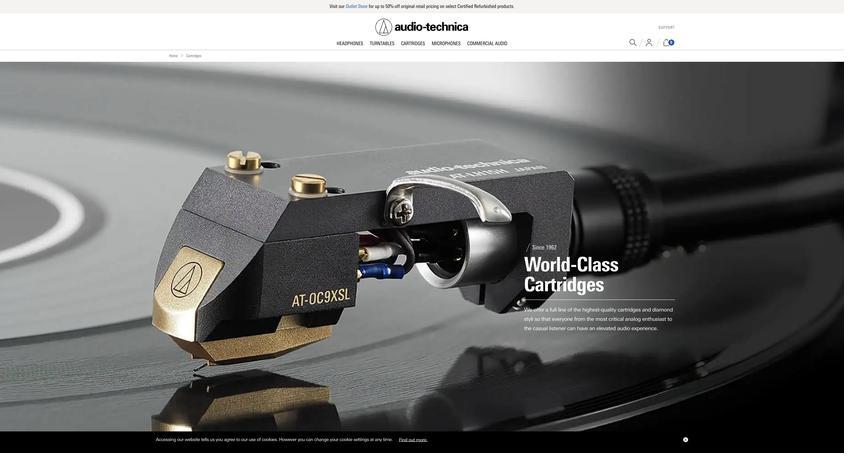 Task type: describe. For each thing, give the bounding box(es) containing it.
commercial
[[467, 40, 494, 46]]

basket image
[[663, 39, 670, 46]]

divider line image
[[639, 38, 643, 47]]

however
[[279, 438, 297, 443]]

commercial audio
[[467, 40, 508, 46]]

for
[[369, 3, 374, 9]]

headphones link
[[334, 40, 367, 47]]

at
[[370, 438, 374, 443]]

50%-
[[386, 3, 395, 9]]

refurbished
[[474, 3, 496, 9]]

change
[[314, 438, 329, 443]]

1 vertical spatial can
[[306, 438, 313, 443]]

elevated
[[597, 326, 616, 332]]

your
[[330, 438, 339, 443]]

turntables
[[370, 40, 395, 46]]

find out more. link
[[394, 435, 433, 446]]

turntables link
[[367, 40, 398, 47]]

0 vertical spatial to
[[381, 3, 384, 9]]

quality
[[601, 307, 616, 313]]

diamond
[[652, 307, 673, 313]]

more.
[[416, 438, 428, 443]]

outlet store link
[[346, 3, 368, 9]]

our for visit
[[339, 3, 345, 9]]

1 horizontal spatial our
[[241, 438, 248, 443]]

website
[[185, 438, 200, 443]]

1 vertical spatial of
[[257, 438, 261, 443]]

cartridges
[[618, 307, 641, 313]]

of inside "we offer a full line of the highest-quality cartridges and diamond styli so that everyone from the most critical analog enthusiast to the casual listener can have an elevated audio experience."
[[568, 307, 572, 313]]

on
[[440, 3, 445, 9]]

1 horizontal spatial the
[[574, 307, 581, 313]]

2 vertical spatial to
[[236, 438, 240, 443]]

store logo image
[[376, 19, 469, 36]]

home
[[169, 53, 178, 58]]

agree
[[224, 438, 235, 443]]

that
[[542, 316, 551, 323]]

1 vertical spatial the
[[587, 316, 594, 323]]

cross image
[[684, 439, 687, 442]]

can inside "we offer a full line of the highest-quality cartridges and diamond styli so that everyone from the most critical analog enthusiast to the casual listener can have an elevated audio experience."
[[567, 326, 576, 332]]

outlet
[[346, 3, 357, 9]]

visit our outlet store for up to 50%-off original retail pricing on select certified refurbished products.
[[330, 3, 515, 9]]

retail
[[416, 3, 425, 9]]

accessing our website tells us you agree to our use of cookies. however you can change your cookie settings at any time.
[[156, 438, 394, 443]]

original
[[401, 3, 415, 9]]

critical
[[609, 316, 624, 323]]

casual
[[533, 326, 548, 332]]

styli
[[524, 316, 533, 323]]

listener
[[549, 326, 566, 332]]

1 you from the left
[[216, 438, 223, 443]]

support link
[[659, 25, 675, 30]]

pricing
[[426, 3, 439, 9]]

an
[[590, 326, 595, 332]]

microphones
[[432, 40, 461, 46]]

2 vertical spatial the
[[524, 326, 532, 332]]

find
[[399, 438, 408, 443]]

find out more.
[[399, 438, 428, 443]]

from
[[574, 316, 585, 323]]

enthusiast
[[642, 316, 666, 323]]

a
[[546, 307, 548, 313]]

store
[[358, 3, 368, 9]]

us
[[210, 438, 215, 443]]

have
[[577, 326, 588, 332]]



Task type: locate. For each thing, give the bounding box(es) containing it.
the
[[574, 307, 581, 313], [587, 316, 594, 323], [524, 326, 532, 332]]

cookies.
[[262, 438, 278, 443]]

support
[[659, 25, 675, 30]]

you right however at the bottom left
[[298, 438, 305, 443]]

2 horizontal spatial to
[[668, 316, 672, 323]]

you right us at bottom left
[[216, 438, 223, 443]]

to right agree
[[236, 438, 240, 443]]

audio
[[495, 40, 508, 46]]

our
[[339, 3, 345, 9], [177, 438, 184, 443], [241, 438, 248, 443]]

can left "change"
[[306, 438, 313, 443]]

2 horizontal spatial the
[[587, 316, 594, 323]]

cartridges right breadcrumbs image
[[186, 53, 202, 58]]

cartridges down store logo
[[401, 40, 425, 46]]

certified
[[458, 3, 473, 9]]

1 vertical spatial cartridges
[[186, 53, 202, 58]]

home link
[[169, 53, 178, 59]]

commercial audio link
[[464, 40, 511, 47]]

0 horizontal spatial the
[[524, 326, 532, 332]]

so
[[535, 316, 540, 323]]

1 horizontal spatial you
[[298, 438, 305, 443]]

experience.
[[632, 326, 658, 332]]

visit
[[330, 3, 338, 9]]

use
[[249, 438, 256, 443]]

audio
[[617, 326, 630, 332]]

1 vertical spatial to
[[668, 316, 672, 323]]

1 horizontal spatial cartridges
[[401, 40, 425, 46]]

1 horizontal spatial to
[[381, 3, 384, 9]]

0 horizontal spatial to
[[236, 438, 240, 443]]

2 you from the left
[[298, 438, 305, 443]]

of right 'use'
[[257, 438, 261, 443]]

cartridges
[[401, 40, 425, 46], [186, 53, 202, 58]]

1 horizontal spatial of
[[568, 307, 572, 313]]

our left "website"
[[177, 438, 184, 443]]

0 horizontal spatial our
[[177, 438, 184, 443]]

line
[[558, 307, 566, 313]]

of
[[568, 307, 572, 313], [257, 438, 261, 443]]

and
[[642, 307, 651, 313]]

our right visit
[[339, 3, 345, 9]]

full
[[550, 307, 557, 313]]

analog
[[625, 316, 641, 323]]

of right "line"
[[568, 307, 572, 313]]

0 vertical spatial the
[[574, 307, 581, 313]]

to
[[381, 3, 384, 9], [668, 316, 672, 323], [236, 438, 240, 443]]

to down diamond
[[668, 316, 672, 323]]

breadcrumbs image
[[180, 54, 184, 57]]

select
[[446, 3, 457, 9]]

products.
[[498, 3, 515, 9]]

everyone
[[552, 316, 573, 323]]

the up the from
[[574, 307, 581, 313]]

time.
[[383, 438, 393, 443]]

we offer a full line of the highest-quality cartridges and diamond styli so that everyone from the most critical analog enthusiast to the casual listener can have an elevated audio experience.
[[524, 307, 673, 332]]

1 horizontal spatial can
[[567, 326, 576, 332]]

0 horizontal spatial cartridges
[[186, 53, 202, 58]]

0
[[670, 40, 672, 45]]

highest-
[[582, 307, 601, 313]]

can left have at the right bottom of page
[[567, 326, 576, 332]]

0 horizontal spatial of
[[257, 438, 261, 443]]

our left 'use'
[[241, 438, 248, 443]]

microphones link
[[429, 40, 464, 47]]

the down "styli"
[[524, 326, 532, 332]]

0 link
[[663, 39, 675, 46]]

divider line image
[[656, 38, 660, 47]]

0 horizontal spatial you
[[216, 438, 223, 443]]

to right up in the left top of the page
[[381, 3, 384, 9]]

settings
[[354, 438, 369, 443]]

our for accessing
[[177, 438, 184, 443]]

we
[[524, 307, 532, 313]]

can
[[567, 326, 576, 332], [306, 438, 313, 443]]

magnifying glass image
[[630, 39, 637, 46]]

offer
[[534, 307, 544, 313]]

tells
[[201, 438, 209, 443]]

the down highest-
[[587, 316, 594, 323]]

off
[[395, 3, 400, 9]]

accessing
[[156, 438, 176, 443]]

0 horizontal spatial can
[[306, 438, 313, 443]]

up
[[375, 3, 380, 9]]

0 vertical spatial of
[[568, 307, 572, 313]]

any
[[375, 438, 382, 443]]

0 vertical spatial cartridges
[[401, 40, 425, 46]]

0 vertical spatial can
[[567, 326, 576, 332]]

you
[[216, 438, 223, 443], [298, 438, 305, 443]]

headphones
[[337, 40, 363, 46]]

out
[[409, 438, 415, 443]]

most
[[596, 316, 607, 323]]

2 horizontal spatial our
[[339, 3, 345, 9]]

to inside "we offer a full line of the highest-quality cartridges and diamond styli so that everyone from the most critical analog enthusiast to the casual listener can have an elevated audio experience."
[[668, 316, 672, 323]]

cartridges link
[[398, 40, 429, 47]]

cookie
[[340, 438, 353, 443]]



Task type: vqa. For each thing, say whether or not it's contained in the screenshot.
the middle the the
yes



